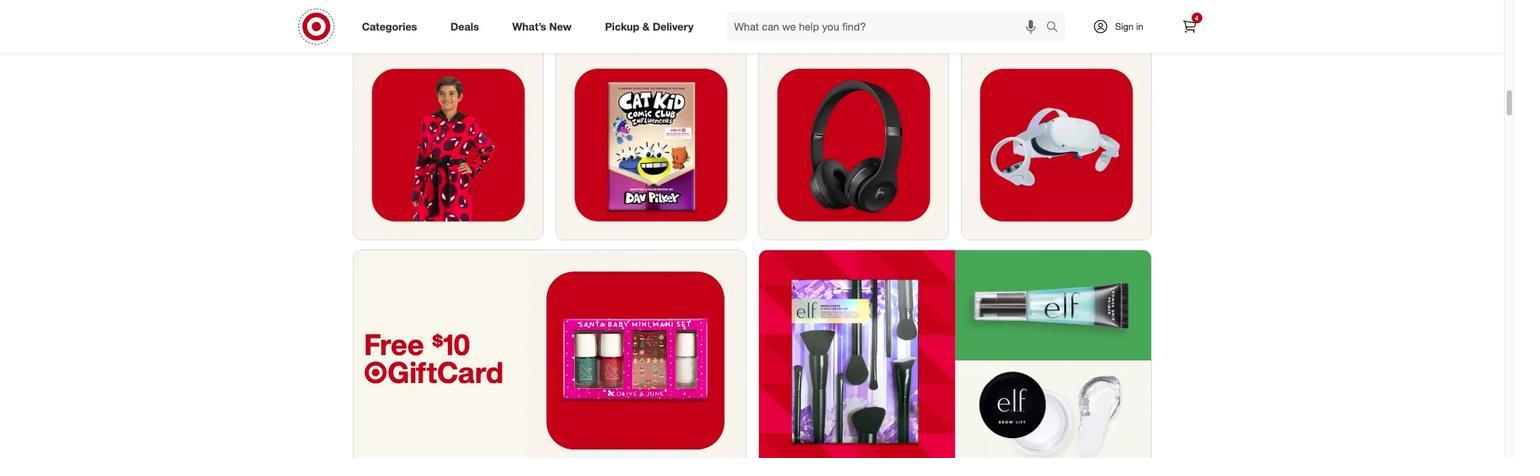 Task type: describe. For each thing, give the bounding box(es) containing it.
kids'
[[570, 14, 591, 27]]

new
[[549, 20, 572, 33]]

search
[[1040, 21, 1072, 34]]

$10
[[432, 327, 470, 363]]

categories
[[362, 20, 417, 33]]

pickup & delivery link
[[594, 12, 710, 41]]

+
[[835, 14, 842, 27]]

what's
[[512, 20, 546, 33]]

what's new
[[512, 20, 572, 33]]

pickup & delivery
[[605, 20, 694, 33]]

pickup
[[605, 20, 640, 33]]

in
[[1137, 21, 1144, 32]]

more
[[845, 14, 869, 27]]

¬giftcard
[[364, 355, 504, 390]]

free
[[364, 327, 424, 363]]



Task type: locate. For each thing, give the bounding box(es) containing it.
sign
[[1115, 21, 1134, 32]]

4 link
[[1175, 12, 1204, 41]]

search button
[[1040, 12, 1072, 44]]

free $10
[[364, 327, 470, 363]]

&
[[643, 20, 650, 33]]

4
[[1195, 14, 1199, 22]]

sign in
[[1115, 21, 1144, 32]]

speaker
[[872, 14, 910, 27]]

headphones*
[[770, 14, 832, 27]]

categories link
[[351, 12, 434, 41]]

What can we help you find? suggestions appear below search field
[[726, 12, 1049, 41]]

deals link
[[439, 12, 496, 41]]

what's new link
[[501, 12, 588, 41]]

sign in link
[[1081, 12, 1164, 41]]

books*
[[594, 14, 627, 27]]

kids' books* link
[[556, 0, 746, 240]]

deals
[[451, 20, 479, 33]]

deals
[[770, 27, 795, 40]]

delivery
[[653, 20, 694, 33]]

headphones* + more speaker deals
[[770, 14, 910, 40]]

kids' books*
[[567, 14, 627, 27]]



Task type: vqa. For each thing, say whether or not it's contained in the screenshot.
the middle we
no



